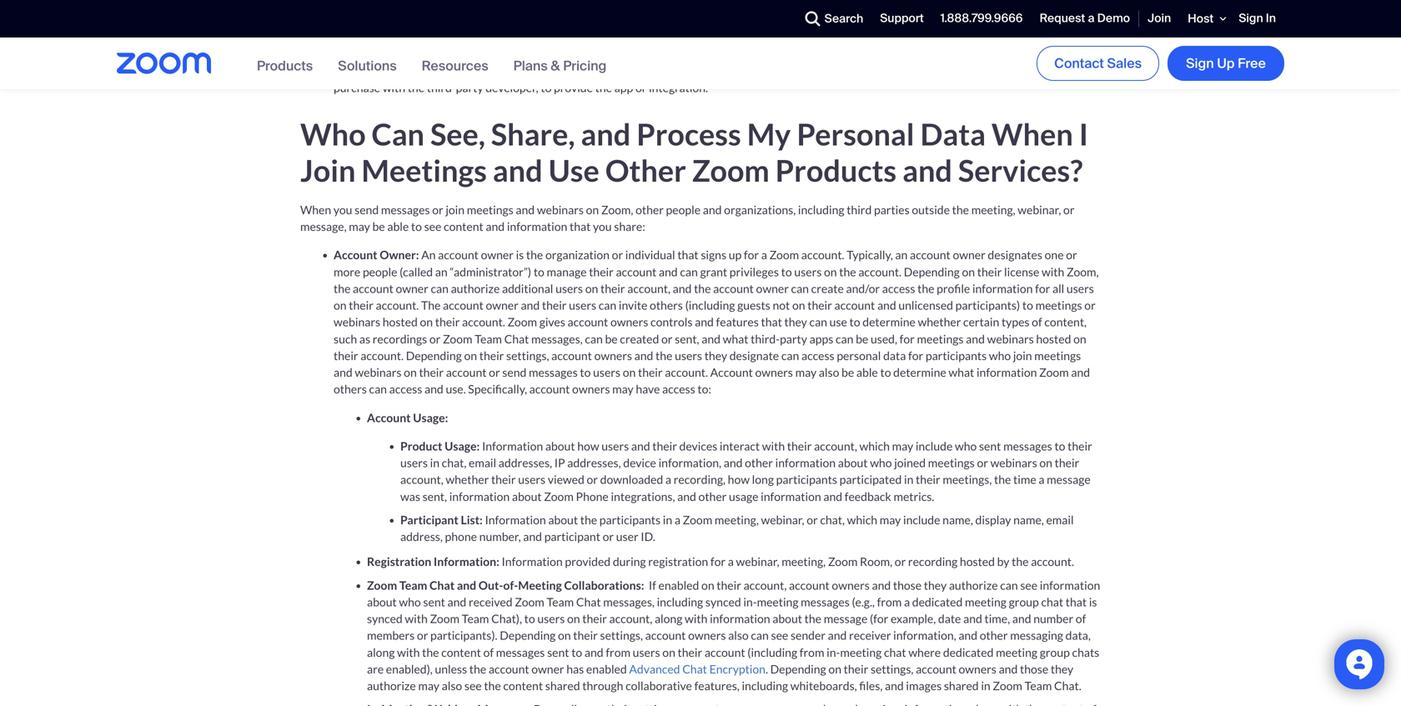 Task type: locate. For each thing, give the bounding box(es) containing it.
2 vertical spatial third-
[[751, 332, 780, 346]]

the down 'grant'
[[694, 282, 711, 296]]

zoom, inside an account owner is the organization or individual that signs up for a zoom account. typically, an account owner designates one or more people (called an "administrator") to manage their account and can grant privileges to users on the account. depending on their license with zoom, the account owner can authorize additional users on their account, and the account owner can create and/or access the profile information for all users on their account. the account owner and their users can invite others (including guests not on their account and unlicensed participants) to meetings or webinars hosted on their account. zoom gives account owners controls and features that they can use to determine whether certain types of content, such as recordings or zoom team chat messages, can be created or sent, and what third-party apps can be used, for meetings and webinars hosted on their account. depending on their settings, account owners and the users they designate can access personal data for participants who join meetings and webinars on their account or send messages to users on their account. account owners may also be able to determine what information zoom and others can access and use. specifically, account owners may have access to:
[[1067, 265, 1099, 279]]

join inside who can see, share, and process my personal data when i join meetings and use other zoom products and services?
[[300, 152, 356, 188]]

1 vertical spatial whether
[[446, 473, 489, 487]]

zoom, up content,
[[1067, 265, 1099, 279]]

messages inside an account owner is the organization or individual that signs up for a zoom account. typically, an account owner designates one or more people (called an "administrator") to manage their account and can grant privileges to users on the account. depending on their license with zoom, the account owner can authorize additional users on their account, and the account owner can create and/or access the profile information for all users on their account. the account owner and their users can invite others (including guests not on their account and unlicensed participants) to meetings or webinars hosted on their account. zoom gives account owners controls and features that they can use to determine whether certain types of content, such as recordings or zoom team chat messages, can be created or sent, and what third-party apps can be used, for meetings and webinars hosted on their account. depending on their settings, account owners and the users they designate can access personal data for participants who join meetings and webinars on their account or send messages to users on their account. account owners may also be able to determine what information zoom and others can access and use. specifically, account owners may have access to:
[[529, 365, 578, 380]]

zoom inside information about how users and their devices interact with their account, which may include who sent messages to their users in chat, email addresses, ip addresses, device information, and other information about who joined meetings or webinars on their account, whether their users viewed or downloaded a recording, how long participants participated in their meetings, the time a message was sent, information about zoom phone integrations, and other usage information and feedback metrics.
[[544, 490, 574, 504]]

1 vertical spatial chat,
[[820, 513, 845, 527]]

dedicated down date
[[943, 646, 994, 660]]

messages down chat),
[[496, 646, 545, 660]]

1 name, from the left
[[943, 513, 973, 527]]

sign for sign in
[[1239, 11, 1264, 26]]

0 vertical spatial meeting,
[[972, 203, 1016, 217]]

0 horizontal spatial also
[[442, 679, 462, 693]]

is up data, on the right of the page
[[1089, 595, 1097, 609]]

which inside information about how users and their devices interact with their account, which may include who sent messages to their users in chat, email addresses, ip addresses, device information, and other information about who joined meetings or webinars on their account, whether their users viewed or downloaded a recording, how long participants participated in their meetings, the time a message was sent, information about zoom phone integrations, and other usage information and feedback metrics.
[[860, 439, 890, 453]]

1 horizontal spatial email
[[1047, 513, 1074, 527]]

information inside : if you purchase a third-party app or integration from the zoom app marketplace, zoom may share information about the purchase with the third-party developer, to provide the app or integration.
[[959, 64, 1019, 78]]

1 vertical spatial which
[[847, 513, 878, 527]]

0 horizontal spatial if
[[462, 64, 469, 78]]

owners inside . depending on their settings, account owners and those they authorize may also see the content shared through collaborative features, including whiteboards, files, and images shared in zoom team chat.
[[959, 662, 997, 677]]

0 horizontal spatial chat
[[884, 646, 907, 660]]

negotiations
[[334, 23, 397, 38]]

0 horizontal spatial name,
[[943, 513, 973, 527]]

can up .
[[751, 629, 769, 643]]

with inside information about how users and their devices interact with their account, which may include who sent messages to their users in chat, email addresses, ip addresses, device information, and other information about who joined meetings or webinars on their account, whether their users viewed or downloaded a recording, how long participants participated in their meetings, the time a message was sent, information about zoom phone integrations, and other usage information and feedback metrics.
[[762, 439, 785, 453]]

0 vertical spatial authorize
[[451, 282, 500, 296]]

participants up assets, at the right top of page
[[973, 7, 1034, 21]]

1 shared from the left
[[545, 679, 580, 693]]

1 vertical spatial zoom,
[[1067, 265, 1099, 279]]

we may share personal data with actual or prospective acquirers, their representatives and other relevant participants in, or during negotiations of, any sale, merger, acquisition, restructuring, or change in control involving all or a portion of zoom's business or assets, including in connection with bankruptcy or similar proceedings.
[[334, 7, 1097, 54]]

on inside when you send messages or join meetings and webinars on zoom, other people and organizations, including third parties outside the meeting, webinar, or message, may be able to see content and information that you share:
[[586, 203, 599, 217]]

personal inside an account owner is the organization or individual that signs up for a zoom account. typically, an account owner designates one or more people (called an "administrator") to manage their account and can grant privileges to users on the account. depending on their license with zoom, the account owner can authorize additional users on their account, and the account owner can create and/or access the profile information for all users on their account. the account owner and their users can invite others (including guests not on their account and unlicensed participants) to meetings or webinars hosted on their account. zoom gives account owners controls and features that they can use to determine whether certain types of content, such as recordings or zoom team chat messages, can be created or sent, and what third-party apps can be used, for meetings and webinars hosted on their account. depending on their settings, account owners and the users they designate can access personal data for participants who join meetings and webinars on their account or send messages to users on their account. account owners may also be able to determine what information zoom and others can access and use. specifically, account owners may have access to:
[[837, 349, 881, 363]]

1 vertical spatial those
[[1020, 662, 1049, 677]]

join inside when you send messages or join meetings and webinars on zoom, other people and organizations, including third parties outside the meeting, webinar, or message, may be able to see content and information that you share:
[[446, 203, 465, 217]]

2 name, from the left
[[1014, 513, 1044, 527]]

information, up where at the bottom right
[[894, 629, 957, 643]]

types
[[1002, 315, 1030, 329]]

participants right the long
[[776, 473, 838, 487]]

their inside the we may share personal data with actual or prospective acquirers, their representatives and other relevant participants in, or during negotiations of, any sale, merger, acquisition, restructuring, or change in control involving all or a portion of zoom's business or assets, including in connection with bankruptcy or similar proceedings.
[[767, 7, 791, 21]]

is inside if enabled on their account, account owners and those they authorize can see information about who sent and received zoom team chat messages, including synced in-meeting messages (e.g., from a dedicated meeting group chat that is synced with zoom team chat), to users on their account, along with information about the message (for example, date and time, and number of members or participants). depending on their settings, account owners also can see sender and receiver information, and other messaging data, along with the content of messages sent to and from users on their account (including from in-meeting chat where dedicated meeting group chats are enabled), unless the account owner has enabled
[[1089, 595, 1097, 609]]

relevant
[[928, 7, 970, 21]]

owners down created
[[594, 349, 632, 363]]

authorize down are
[[367, 679, 416, 693]]

information inside when you send messages or join meetings and webinars on zoom, other people and organizations, including third parties outside the meeting, webinar, or message, may be able to see content and information that you share:
[[507, 219, 568, 234]]

meeting
[[757, 595, 799, 609], [965, 595, 1007, 609], [840, 646, 882, 660], [996, 646, 1038, 660]]

2 horizontal spatial meeting,
[[972, 203, 1016, 217]]

0 vertical spatial data
[[555, 7, 577, 21]]

sale,
[[435, 23, 457, 38]]

0 horizontal spatial when
[[300, 203, 331, 217]]

2 vertical spatial account
[[367, 411, 411, 425]]

personal inside the we may share personal data with actual or prospective acquirers, their representatives and other relevant participants in, or during negotiations of, any sale, merger, acquisition, restructuring, or change in control involving all or a portion of zoom's business or assets, including in connection with bankruptcy or similar proceedings.
[[508, 7, 552, 21]]

messages, inside an account owner is the organization or individual that signs up for a zoom account. typically, an account owner designates one or more people (called an "administrator") to manage their account and can grant privileges to users on the account. depending on their license with zoom, the account owner can authorize additional users on their account, and the account owner can create and/or access the profile information for all users on their account. the account owner and their users can invite others (including guests not on their account and unlicensed participants) to meetings or webinars hosted on their account. zoom gives account owners controls and features that they can use to determine whether certain types of content, such as recordings or zoom team chat messages, can be created or sent, and what third-party apps can be used, for meetings and webinars hosted on their account. depending on their settings, account owners and the users they designate can access personal data for participants who join meetings and webinars on their account or send messages to users on their account. account owners may also be able to determine what information zoom and others can access and use. specifically, account owners may have access to:
[[531, 332, 583, 346]]

personal up acquisition,
[[508, 7, 552, 21]]

search image
[[806, 11, 821, 26], [806, 11, 821, 26]]

1 horizontal spatial (including
[[748, 646, 798, 660]]

1.888.799.9666 link
[[933, 1, 1032, 37]]

participant
[[545, 530, 601, 544]]

chats
[[1073, 646, 1100, 660]]

webinars inside when you send messages or join meetings and webinars on zoom, other people and organizations, including third parties outside the meeting, webinar, or message, may be able to see content and information that you share:
[[537, 203, 584, 217]]

2 vertical spatial authorize
[[367, 679, 416, 693]]

0 vertical spatial join
[[446, 203, 465, 217]]

1 vertical spatial personal
[[837, 349, 881, 363]]

see up number at right
[[1021, 578, 1038, 593]]

you inside : if you purchase a third-party app or integration from the zoom app marketplace, zoom may share information about the purchase with the third-party developer, to provide the app or integration.
[[472, 64, 490, 78]]

email down product usage:
[[469, 456, 496, 470]]

1 vertical spatial (including
[[748, 646, 798, 660]]

authorize
[[451, 282, 500, 296], [949, 578, 998, 593], [367, 679, 416, 693]]

their
[[767, 7, 791, 21], [589, 265, 614, 279], [978, 265, 1002, 279], [601, 282, 625, 296], [349, 298, 374, 313], [542, 298, 567, 313], [808, 298, 832, 313], [435, 315, 460, 329], [334, 349, 358, 363], [479, 349, 504, 363], [419, 365, 444, 380], [638, 365, 663, 380], [653, 439, 677, 453], [787, 439, 812, 453], [1068, 439, 1093, 453], [1055, 456, 1080, 470], [491, 473, 516, 487], [916, 473, 941, 487], [717, 578, 742, 593], [583, 612, 607, 626], [573, 629, 598, 643], [678, 646, 703, 660], [844, 662, 869, 677]]

1 vertical spatial sign
[[1186, 54, 1214, 72]]

1 horizontal spatial when
[[992, 116, 1074, 152]]

assets,
[[972, 23, 1007, 38]]

determine down used,
[[894, 365, 947, 380]]

share:
[[614, 219, 646, 234]]

with down third-party developers
[[383, 80, 405, 95]]

in up contact
[[1057, 23, 1067, 38]]

sign in
[[1239, 11, 1276, 26]]

0 horizontal spatial able
[[387, 219, 409, 234]]

in down joined
[[904, 473, 914, 487]]

one
[[1045, 248, 1064, 262]]

1 horizontal spatial during
[[1064, 7, 1097, 21]]

the inside when you send messages or join meetings and webinars on zoom, other people and organizations, including third parties outside the meeting, webinar, or message, may be able to see content and information that you share:
[[952, 203, 969, 217]]

0 vertical spatial usage:
[[413, 411, 448, 425]]

shared
[[545, 679, 580, 693], [944, 679, 979, 693]]

chat,
[[442, 456, 467, 470], [820, 513, 845, 527]]

the up the additional
[[526, 248, 543, 262]]

designate
[[730, 349, 779, 363]]

party
[[579, 64, 606, 78], [456, 80, 483, 95], [780, 332, 808, 346]]

data down used,
[[884, 349, 906, 363]]

settings, inside an account owner is the organization or individual that signs up for a zoom account. typically, an account owner designates one or more people (called an "administrator") to manage their account and can grant privileges to users on the account. depending on their license with zoom, the account owner can authorize additional users on their account, and the account owner can create and/or access the profile information for all users on their account. the account owner and their users can invite others (including guests not on their account and unlicensed participants) to meetings or webinars hosted on their account. zoom gives account owners controls and features that they can use to determine whether certain types of content, such as recordings or zoom team chat messages, can be created or sent, and what third-party apps can be used, for meetings and webinars hosted on their account. depending on their settings, account owners and the users they designate can access personal data for participants who join meetings and webinars on their account or send messages to users on their account. account owners may also be able to determine what information zoom and others can access and use. specifically, account owners may have access to:
[[506, 349, 549, 363]]

about inside information about the participants in a zoom meeting, webinar, or chat, which may include name, display name, email address, phone number, and participant or user id.
[[548, 513, 578, 527]]

1 vertical spatial when
[[300, 203, 331, 217]]

email
[[469, 456, 496, 470], [1047, 513, 1074, 527]]

are
[[367, 662, 384, 677]]

purchase
[[493, 64, 539, 78], [334, 80, 380, 95]]

a down integrations,
[[675, 513, 681, 527]]

1 vertical spatial you
[[334, 203, 352, 217]]

sent up 'participants).'
[[423, 595, 445, 609]]

when
[[992, 116, 1074, 152], [300, 203, 331, 217]]

0 vertical spatial include
[[916, 439, 953, 453]]

proceedings.
[[529, 40, 593, 54]]

other inside the we may share personal data with actual or prospective acquirers, their representatives and other relevant participants in, or during negotiations of, any sale, merger, acquisition, restructuring, or change in control involving all or a portion of zoom's business or assets, including in connection with bankruptcy or similar proceedings.
[[897, 7, 926, 21]]

that inside if enabled on their account, account owners and those they authorize can see information about who sent and received zoom team chat messages, including synced in-meeting messages (e.g., from a dedicated meeting group chat that is synced with zoom team chat), to users on their account, along with information about the message (for example, date and time, and number of members or participants). depending on their settings, account owners also can see sender and receiver information, and other messaging data, along with the content of messages sent to and from users on their account (including from in-meeting chat where dedicated meeting group chats are enabled), unless the account owner has enabled
[[1066, 595, 1087, 609]]

0 vertical spatial settings,
[[506, 349, 549, 363]]

if inside : if you purchase a third-party app or integration from the zoom app marketplace, zoom may share information about the purchase with the third-party developer, to provide the app or integration.
[[462, 64, 469, 78]]

0 horizontal spatial sign
[[1186, 54, 1214, 72]]

meetings up "administrator")
[[467, 203, 514, 217]]

and
[[876, 7, 895, 21], [581, 116, 631, 152], [493, 152, 543, 188], [903, 152, 953, 188], [516, 203, 535, 217], [703, 203, 722, 217], [486, 219, 505, 234], [659, 265, 678, 279], [673, 282, 692, 296], [521, 298, 540, 313], [878, 298, 897, 313], [695, 315, 714, 329], [702, 332, 721, 346], [966, 332, 985, 346], [635, 349, 654, 363], [334, 365, 353, 380], [1072, 365, 1090, 380], [425, 382, 444, 396], [631, 439, 650, 453], [724, 456, 743, 470], [678, 490, 697, 504], [824, 490, 843, 504], [523, 530, 542, 544], [457, 578, 476, 593], [872, 578, 891, 593], [448, 595, 467, 609], [964, 612, 983, 626], [1013, 612, 1032, 626], [828, 629, 847, 643], [959, 629, 978, 643], [585, 646, 604, 660], [999, 662, 1018, 677], [885, 679, 904, 693]]

1 vertical spatial usage:
[[445, 439, 480, 453]]

meeting, inside when you send messages or join meetings and webinars on zoom, other people and organizations, including third parties outside the meeting, webinar, or message, may be able to see content and information that you share:
[[972, 203, 1016, 217]]

content down 'participants).'
[[441, 646, 481, 660]]

other up zoom's
[[897, 7, 926, 21]]

(called
[[400, 265, 433, 279]]

we
[[434, 7, 452, 21]]

the left time
[[994, 473, 1011, 487]]

meetings
[[362, 152, 487, 188]]

0 horizontal spatial those
[[893, 578, 922, 593]]

to inside information about how users and their devices interact with their account, which may include who sent messages to their users in chat, email addresses, ip addresses, device information, and other information about who joined meetings or webinars on their account, whether their users viewed or downloaded a recording, how long participants participated in their meetings, the time a message was sent, information about zoom phone integrations, and other usage information and feedback metrics.
[[1055, 439, 1066, 453]]

and inside the we may share personal data with actual or prospective acquirers, their representatives and other relevant participants in, or during negotiations of, any sale, merger, acquisition, restructuring, or change in control involving all or a portion of zoom's business or assets, including in connection with bankruptcy or similar proceedings.
[[876, 7, 895, 21]]

see inside when you send messages or join meetings and webinars on zoom, other people and organizations, including third parties outside the meeting, webinar, or message, may be able to see content and information that you share:
[[424, 219, 442, 234]]

if enabled on their account, account owners and those they authorize can see information about who sent and received zoom team chat messages, including synced in-meeting messages (e.g., from a dedicated meeting group chat that is synced with zoom team chat), to users on their account, along with information about the message (for example, date and time, and number of members or participants). depending on their settings, account owners also can see sender and receiver information, and other messaging data, along with the content of messages sent to and from users on their account (including from in-meeting chat where dedicated meeting group chats are enabled), unless the account owner has enabled
[[367, 578, 1101, 677]]

with inside an account owner is the organization or individual that signs up for a zoom account. typically, an account owner designates one or more people (called an "administrator") to manage their account and can grant privileges to users on the account. depending on their license with zoom, the account owner can authorize additional users on their account, and the account owner can create and/or access the profile information for all users on their account. the account owner and their users can invite others (including guests not on their account and unlicensed participants) to meetings or webinars hosted on their account. zoom gives account owners controls and features that they can use to determine whether certain types of content, such as recordings or zoom team chat messages, can be created or sent, and what third-party apps can be used, for meetings and webinars hosted on their account. depending on their settings, account owners and the users they designate can access personal data for participants who join meetings and webinars on their account or send messages to users on their account. account owners may also be able to determine what information zoom and others can access and use. specifically, account owners may have access to:
[[1042, 265, 1065, 279]]

messages inside when you send messages or join meetings and webinars on zoom, other people and organizations, including third parties outside the meeting, webinar, or message, may be able to see content and information that you share:
[[381, 203, 430, 217]]

webinar, inside information about the participants in a zoom meeting, webinar, or chat, which may include name, display name, email address, phone number, and participant or user id.
[[761, 513, 805, 527]]

process
[[637, 116, 741, 152]]

able inside when you send messages or join meetings and webinars on zoom, other people and organizations, including third parties outside the meeting, webinar, or message, may be able to see content and information that you share:
[[387, 219, 409, 234]]

or inside if enabled on their account, account owners and those they authorize can see information about who sent and received zoom team chat messages, including synced in-meeting messages (e.g., from a dedicated meeting group chat that is synced with zoom team chat), to users on their account, along with information about the message (for example, date and time, and number of members or participants). depending on their settings, account owners also can see sender and receiver information, and other messaging data, along with the content of messages sent to and from users on their account (including from in-meeting chat where dedicated meeting group chats are enabled), unless the account owner has enabled
[[417, 629, 428, 643]]

include for who
[[916, 439, 953, 453]]

0 horizontal spatial chat,
[[442, 456, 467, 470]]

0 vertical spatial hosted
[[383, 315, 418, 329]]

0 horizontal spatial sent,
[[423, 490, 447, 504]]

2 vertical spatial webinar,
[[736, 555, 780, 569]]

meeting, inside information about the participants in a zoom meeting, webinar, or chat, which may include name, display name, email address, phone number, and participant or user id.
[[715, 513, 759, 527]]

1 vertical spatial synced
[[367, 612, 403, 626]]

synced
[[706, 595, 741, 609], [367, 612, 403, 626]]

0 horizontal spatial products
[[257, 57, 313, 74]]

account. up to:
[[665, 365, 708, 380]]

share,
[[491, 116, 575, 152]]

who down types
[[989, 349, 1011, 363]]

who inside if enabled on their account, account owners and those they authorize can see information about who sent and received zoom team chat messages, including synced in-meeting messages (e.g., from a dedicated meeting group chat that is synced with zoom team chat), to users on their account, along with information about the message (for example, date and time, and number of members or participants). depending on their settings, account owners also can see sender and receiver information, and other messaging data, along with the content of messages sent to and from users on their account (including from in-meeting chat where dedicated meeting group chats are enabled), unless the account owner has enabled
[[399, 595, 421, 609]]

1 horizontal spatial message
[[1047, 473, 1091, 487]]

1 horizontal spatial shared
[[944, 679, 979, 693]]

1 vertical spatial message
[[824, 612, 868, 626]]

license
[[1005, 265, 1040, 279]]

1 horizontal spatial whether
[[918, 315, 961, 329]]

zoom down recording,
[[683, 513, 713, 527]]

1 vertical spatial content
[[441, 646, 481, 660]]

depending up "whiteboards,"
[[771, 662, 827, 677]]

search
[[825, 11, 864, 26]]

other up the long
[[745, 456, 773, 470]]

webinar, inside when you send messages or join meetings and webinars on zoom, other people and organizations, including third parties outside the meeting, webinar, or message, may be able to see content and information that you share:
[[1018, 203, 1062, 217]]

to inside when you send messages or join meetings and webinars on zoom, other people and organizations, including third parties outside the meeting, webinar, or message, may be able to see content and information that you share:
[[411, 219, 422, 234]]

account, up was
[[400, 473, 444, 487]]

account up product
[[367, 411, 411, 425]]

1 vertical spatial products
[[776, 152, 897, 188]]

see left 'sender'
[[771, 629, 789, 643]]

data inside an account owner is the organization or individual that signs up for a zoom account. typically, an account owner designates one or more people (called an "administrator") to manage their account and can grant privileges to users on the account. depending on their license with zoom, the account owner can authorize additional users on their account, and the account owner can create and/or access the profile information for all users on their account. the account owner and their users can invite others (including guests not on their account and unlicensed participants) to meetings or webinars hosted on their account. zoom gives account owners controls and features that they can use to determine whether certain types of content, such as recordings or zoom team chat messages, can be created or sent, and what third-party apps can be used, for meetings and webinars hosted on their account. depending on their settings, account owners and the users they designate can access personal data for participants who join meetings and webinars on their account or send messages to users on their account. account owners may also be able to determine what information zoom and others can access and use. specifically, account owners may have access to:
[[884, 349, 906, 363]]

what down certain
[[949, 365, 975, 380]]

request
[[1040, 11, 1086, 26]]

0 horizontal spatial purchase
[[334, 80, 380, 95]]

participated
[[840, 473, 902, 487]]

devices
[[680, 439, 718, 453]]

product
[[400, 439, 443, 453]]

the right outside
[[952, 203, 969, 217]]

in-
[[744, 595, 757, 609], [827, 646, 840, 660]]

products
[[257, 57, 313, 74], [776, 152, 897, 188]]

sent, inside information about how users and their devices interact with their account, which may include who sent messages to their users in chat, email addresses, ip addresses, device information, and other information about who joined meetings or webinars on their account, whether their users viewed or downloaded a recording, how long participants participated in their meetings, the time a message was sent, information about zoom phone integrations, and other usage information and feedback metrics.
[[423, 490, 447, 504]]

1 horizontal spatial group
[[1040, 646, 1070, 660]]

a inside information about the participants in a zoom meeting, webinar, or chat, which may include name, display name, email address, phone number, and participant or user id.
[[675, 513, 681, 527]]

controls
[[651, 315, 693, 329]]

0 horizontal spatial others
[[334, 382, 367, 396]]

features
[[716, 315, 759, 329]]

the right unless
[[470, 662, 486, 677]]

invite
[[619, 298, 648, 313]]

feedback
[[845, 490, 892, 504]]

0 horizontal spatial messages,
[[531, 332, 583, 346]]

whether up the list:
[[446, 473, 489, 487]]

products button
[[257, 57, 313, 74]]

be up account owner: at left
[[372, 219, 385, 234]]

list:
[[461, 513, 483, 527]]

account down chat),
[[489, 662, 529, 677]]

which inside information about the participants in a zoom meeting, webinar, or chat, which may include name, display name, email address, phone number, and participant or user id.
[[847, 513, 878, 527]]

information
[[482, 439, 543, 453], [485, 513, 546, 527], [502, 555, 563, 569]]

1 vertical spatial messages,
[[603, 595, 655, 609]]

about
[[1021, 64, 1051, 78], [545, 439, 575, 453], [838, 456, 868, 470], [512, 490, 542, 504], [548, 513, 578, 527], [367, 595, 397, 609], [773, 612, 803, 626]]

2 horizontal spatial third-
[[751, 332, 780, 346]]

with inside : if you purchase a third-party app or integration from the zoom app marketplace, zoom may share information about the purchase with the third-party developer, to provide the app or integration.
[[383, 80, 405, 95]]

: if you purchase a third-party app or integration from the zoom app marketplace, zoom may share information about the purchase with the third-party developer, to provide the app or integration.
[[334, 64, 1070, 95]]

owner inside if enabled on their account, account owners and those they authorize can see information about who sent and received zoom team chat messages, including synced in-meeting messages (e.g., from a dedicated meeting group chat that is synced with zoom team chat), to users on their account, along with information about the message (for example, date and time, and number of members or participants). depending on their settings, account owners also can see sender and receiver information, and other messaging data, along with the content of messages sent to and from users on their account (including from in-meeting chat where dedicated meeting group chats are enabled), unless the account owner has enabled
[[532, 662, 564, 677]]

information inside information about the participants in a zoom meeting, webinar, or chat, which may include name, display name, email address, phone number, and participant or user id.
[[485, 513, 546, 527]]

join inside an account owner is the organization or individual that signs up for a zoom account. typically, an account owner designates one or more people (called an "administrator") to manage their account and can grant privileges to users on the account. depending on their license with zoom, the account owner can authorize additional users on their account, and the account owner can create and/or access the profile information for all users on their account. the account owner and their users can invite others (including guests not on their account and unlicensed participants) to meetings or webinars hosted on their account. zoom gives account owners controls and features that they can use to determine whether certain types of content, such as recordings or zoom team chat messages, can be created or sent, and what third-party apps can be used, for meetings and webinars hosted on their account. depending on their settings, account owners and the users they designate can access personal data for participants who join meetings and webinars on their account or send messages to users on their account. account owners may also be able to determine what information zoom and others can access and use. specifically, account owners may have access to:
[[1014, 349, 1032, 363]]

0 vertical spatial those
[[893, 578, 922, 593]]

0 horizontal spatial personal
[[508, 7, 552, 21]]

0 vertical spatial messages,
[[531, 332, 583, 346]]

chat, down product usage:
[[442, 456, 467, 470]]

1 vertical spatial all
[[1053, 282, 1065, 296]]

include inside information about how users and their devices interact with their account, which may include who sent messages to their users in chat, email addresses, ip addresses, device information, and other information about who joined meetings or webinars on their account, whether their users viewed or downloaded a recording, how long participants participated in their meetings, the time a message was sent, information about zoom phone integrations, and other usage information and feedback metrics.
[[916, 439, 953, 453]]

account down "more"
[[353, 282, 394, 296]]

from down 'sender'
[[800, 646, 825, 660]]

0 horizontal spatial an
[[435, 265, 448, 279]]

about up number,
[[512, 490, 542, 504]]

for down unlicensed
[[909, 349, 924, 363]]

information for email
[[482, 439, 543, 453]]

owners up advanced chat encryption link at the bottom
[[688, 629, 726, 643]]

0 vertical spatial personal
[[508, 7, 552, 21]]

usage: up product
[[413, 411, 448, 425]]

the inside . depending on their settings, account owners and those they authorize may also see the content shared through collaborative features, including whiteboards, files, and images shared in zoom team chat.
[[484, 679, 501, 693]]

those inside if enabled on their account, account owners and those they authorize can see information about who sent and received zoom team chat messages, including synced in-meeting messages (e.g., from a dedicated meeting group chat that is synced with zoom team chat), to users on their account, along with information about the message (for example, date and time, and number of members or participants). depending on their settings, account owners also can see sender and receiver information, and other messaging data, along with the content of messages sent to and from users on their account (including from in-meeting chat where dedicated meeting group chats are enabled), unless the account owner has enabled
[[893, 578, 922, 593]]

0 vertical spatial purchase
[[493, 64, 539, 78]]

interact
[[720, 439, 760, 453]]

portion
[[821, 23, 859, 38]]

room,
[[860, 555, 893, 569]]

zoom left the app
[[748, 64, 778, 78]]

they inside if enabled on their account, account owners and those they authorize can see information about who sent and received zoom team chat messages, including synced in-meeting messages (e.g., from a dedicated meeting group chat that is synced with zoom team chat), to users on their account, along with information about the message (for example, date and time, and number of members or participants). depending on their settings, account owners also can see sender and receiver information, and other messaging data, along with the content of messages sent to and from users on their account (including from in-meeting chat where dedicated meeting group chats are enabled), unless the account owner has enabled
[[924, 578, 947, 593]]

information, inside if enabled on their account, account owners and those they authorize can see information about who sent and received zoom team chat messages, including synced in-meeting messages (e.g., from a dedicated meeting group chat that is synced with zoom team chat), to users on their account, along with information about the message (for example, date and time, and number of members or participants). depending on their settings, account owners also can see sender and receiver information, and other messaging data, along with the content of messages sent to and from users on their account (including from in-meeting chat where dedicated meeting group chats are enabled), unless the account owner has enabled
[[894, 629, 957, 643]]

0 vertical spatial webinar,
[[1018, 203, 1062, 217]]

group up time,
[[1009, 595, 1039, 609]]

if right :
[[462, 64, 469, 78]]

in inside . depending on their settings, account owners and those they authorize may also see the content shared through collaborative features, including whiteboards, files, and images shared in zoom team chat.
[[981, 679, 991, 693]]

other inside if enabled on their account, account owners and those they authorize can see information about who sent and received zoom team chat messages, including synced in-meeting messages (e.g., from a dedicated meeting group chat that is synced with zoom team chat), to users on their account, along with information about the message (for example, date and time, and number of members or participants). depending on their settings, account owners also can see sender and receiver information, and other messaging data, along with the content of messages sent to and from users on their account (including from in-meeting chat where dedicated meeting group chats are enabled), unless the account owner has enabled
[[980, 629, 1008, 643]]

0 horizontal spatial shared
[[545, 679, 580, 693]]

0 horizontal spatial you
[[334, 203, 352, 217]]

webinar, down the long
[[761, 513, 805, 527]]

meetings,
[[943, 473, 992, 487]]

team down registration
[[399, 578, 427, 593]]

1 vertical spatial share
[[928, 64, 956, 78]]

account inside an account owner is the organization or individual that signs up for a zoom account. typically, an account owner designates one or more people (called an "administrator") to manage their account and can grant privileges to users on the account. depending on their license with zoom, the account owner can authorize additional users on their account, and the account owner can create and/or access the profile information for all users on their account. the account owner and their users can invite others (including guests not on their account and unlicensed participants) to meetings or webinars hosted on their account. zoom gives account owners controls and features that they can use to determine whether certain types of content, such as recordings or zoom team chat messages, can be created or sent, and what third-party apps can be used, for meetings and webinars hosted on their account. depending on their settings, account owners and the users they designate can access personal data for participants who join meetings and webinars on their account or send messages to users on their account. account owners may also be able to determine what information zoom and others can access and use. specifically, account owners may have access to:
[[711, 365, 753, 380]]

1 vertical spatial is
[[1089, 595, 1097, 609]]

1 vertical spatial hosted
[[1036, 332, 1072, 346]]

with up advanced chat encryption link at the bottom
[[685, 612, 708, 626]]

on
[[586, 203, 599, 217], [824, 265, 837, 279], [962, 265, 975, 279], [585, 282, 598, 296], [334, 298, 347, 313], [793, 298, 806, 313], [420, 315, 433, 329], [1074, 332, 1087, 346], [464, 349, 477, 363], [404, 365, 417, 380], [623, 365, 636, 380], [1040, 456, 1053, 470], [702, 578, 715, 593], [567, 612, 580, 626], [558, 629, 571, 643], [663, 646, 676, 660], [829, 662, 842, 677]]

messages,
[[531, 332, 583, 346], [603, 595, 655, 609]]

account, up invite at the left of the page
[[628, 282, 671, 296]]

that left the signs
[[678, 248, 699, 262]]

their inside . depending on their settings, account owners and those they authorize may also see the content shared through collaborative features, including whiteboards, files, and images shared in zoom team chat.
[[844, 662, 869, 677]]

0 vertical spatial enabled
[[659, 578, 699, 593]]

1 horizontal spatial along
[[655, 612, 683, 626]]

including inside . depending on their settings, account owners and those they authorize may also see the content shared through collaborative features, including whiteboards, files, and images shared in zoom team chat.
[[742, 679, 788, 693]]

participants down certain
[[926, 349, 987, 363]]

0 vertical spatial share
[[478, 7, 506, 21]]

sign up free
[[1186, 54, 1266, 72]]

2 vertical spatial settings,
[[871, 662, 914, 677]]

content down chat),
[[503, 679, 543, 693]]

features,
[[695, 679, 740, 693]]

whether inside an account owner is the organization or individual that signs up for a zoom account. typically, an account owner designates one or more people (called an "administrator") to manage their account and can grant privileges to users on the account. depending on their license with zoom, the account owner can authorize additional users on their account, and the account owner can create and/or access the profile information for all users on their account. the account owner and their users can invite others (including guests not on their account and unlicensed participants) to meetings or webinars hosted on their account. zoom gives account owners controls and features that they can use to determine whether certain types of content, such as recordings or zoom team chat messages, can be created or sent, and what third-party apps can be used, for meetings and webinars hosted on their account. depending on their settings, account owners and the users they designate can access personal data for participants who join meetings and webinars on their account or send messages to users on their account. account owners may also be able to determine what information zoom and others can access and use. specifically, account owners may have access to:
[[918, 315, 961, 329]]

a inside if enabled on their account, account owners and those they authorize can see information about who sent and received zoom team chat messages, including synced in-meeting messages (e.g., from a dedicated meeting group chat that is synced with zoom team chat), to users on their account, along with information about the message (for example, date and time, and number of members or participants). depending on their settings, account owners also can see sender and receiver information, and other messaging data, along with the content of messages sent to and from users on their account (including from in-meeting chat where dedicated meeting group chats are enabled), unless the account owner has enabled
[[904, 595, 910, 609]]

0 horizontal spatial in-
[[744, 595, 757, 609]]

purchase up 'developer,'
[[493, 64, 539, 78]]

may inside : if you purchase a third-party app or integration from the zoom app marketplace, zoom may share information about the purchase with the third-party developer, to provide the app or integration.
[[904, 64, 926, 78]]

account. down as
[[361, 349, 404, 363]]

1 vertical spatial what
[[949, 365, 975, 380]]

0 vertical spatial people
[[666, 203, 701, 217]]

2 shared from the left
[[944, 679, 979, 693]]

webinars down use
[[537, 203, 584, 217]]

what
[[723, 332, 749, 346], [949, 365, 975, 380]]

party up provide
[[579, 64, 606, 78]]

they inside . depending on their settings, account owners and those they authorize may also see the content shared through collaborative features, including whiteboards, files, and images shared in zoom team chat.
[[1051, 662, 1074, 677]]

guests
[[738, 298, 771, 313]]

be inside when you send messages or join meetings and webinars on zoom, other people and organizations, including third parties outside the meeting, webinar, or message, may be able to see content and information that you share:
[[372, 219, 385, 234]]

participants inside an account owner is the organization or individual that signs up for a zoom account. typically, an account owner designates one or more people (called an "administrator") to manage their account and can grant privileges to users on the account. depending on their license with zoom, the account owner can authorize additional users on their account, and the account owner can create and/or access the profile information for all users on their account. the account owner and their users can invite others (including guests not on their account and unlicensed participants) to meetings or webinars hosted on their account. zoom gives account owners controls and features that they can use to determine whether certain types of content, such as recordings or zoom team chat messages, can be created or sent, and what third-party apps can be used, for meetings and webinars hosted on their account. depending on their settings, account owners and the users they designate can access personal data for participants who join meetings and webinars on their account or send messages to users on their account. account owners may also be able to determine what information zoom and others can access and use. specifically, account owners may have access to:
[[926, 349, 987, 363]]

can down the use
[[836, 332, 854, 346]]

authorize inside if enabled on their account, account owners and those they authorize can see information about who sent and received zoom team chat messages, including synced in-meeting messages (e.g., from a dedicated meeting group chat that is synced with zoom team chat), to users on their account, along with information about the message (for example, date and time, and number of members or participants). depending on their settings, account owners also can see sender and receiver information, and other messaging data, along with the content of messages sent to and from users on their account (including from in-meeting chat where dedicated meeting group chats are enabled), unless the account owner has enabled
[[949, 578, 998, 593]]

0 horizontal spatial send
[[355, 203, 379, 217]]

encryption
[[710, 662, 766, 677]]

webinars down types
[[987, 332, 1034, 346]]

settings, inside if enabled on their account, account owners and those they authorize can see information about who sent and received zoom team chat messages, including synced in-meeting messages (e.g., from a dedicated meeting group chat that is synced with zoom team chat), to users on their account, along with information about the message (for example, date and time, and number of members or participants). depending on their settings, account owners also can see sender and receiver information, and other messaging data, along with the content of messages sent to and from users on their account (including from in-meeting chat where dedicated meeting group chats are enabled), unless the account owner has enabled
[[600, 629, 643, 643]]

usage:
[[413, 411, 448, 425], [445, 439, 480, 453]]

0 horizontal spatial whether
[[446, 473, 489, 487]]

1 horizontal spatial data
[[884, 349, 906, 363]]

privileges
[[730, 265, 779, 279]]

join down types
[[1014, 349, 1032, 363]]

0 horizontal spatial hosted
[[383, 315, 418, 329]]

app right pricing
[[609, 64, 627, 78]]

may
[[454, 7, 475, 21], [904, 64, 926, 78], [349, 219, 370, 234], [796, 365, 817, 380], [612, 382, 634, 396], [892, 439, 914, 453], [880, 513, 901, 527], [418, 679, 440, 693]]

the up the and/or
[[840, 265, 856, 279]]

in right images
[[981, 679, 991, 693]]

other
[[897, 7, 926, 21], [636, 203, 664, 217], [745, 456, 773, 470], [699, 490, 727, 504], [980, 629, 1008, 643]]

2 horizontal spatial you
[[593, 219, 612, 234]]

data
[[555, 7, 577, 21], [884, 349, 906, 363]]

solutions button
[[338, 57, 397, 74]]

authorize down "administrator")
[[451, 282, 500, 296]]

use.
[[446, 382, 466, 396]]

1 vertical spatial during
[[613, 555, 646, 569]]

recordings
[[373, 332, 427, 346]]

0 vertical spatial message
[[1047, 473, 1091, 487]]

1 horizontal spatial meeting,
[[782, 555, 826, 569]]

that
[[570, 219, 591, 234], [678, 248, 699, 262], [761, 315, 782, 329], [1066, 595, 1087, 609]]

account,
[[628, 282, 671, 296], [814, 439, 857, 453], [400, 473, 444, 487], [744, 578, 787, 593], [609, 612, 653, 626]]

usage: for product usage:
[[445, 439, 480, 453]]

zoom,
[[601, 203, 634, 217], [1067, 265, 1099, 279]]

(including up .
[[748, 646, 798, 660]]

signs
[[701, 248, 727, 262]]

account for account owner:
[[334, 248, 378, 262]]

messages inside information about how users and their devices interact with their account, which may include who sent messages to their users in chat, email addresses, ip addresses, device information, and other information about who joined meetings or webinars on their account, whether their users viewed or downloaded a recording, how long participants participated in their meetings, the time a message was sent, information about zoom phone integrations, and other usage information and feedback metrics.
[[1004, 439, 1053, 453]]

a inside : if you purchase a third-party app or integration from the zoom app marketplace, zoom may share information about the purchase with the third-party developer, to provide the app or integration.
[[542, 64, 548, 78]]

1 vertical spatial if
[[649, 578, 656, 593]]

all down one
[[1053, 282, 1065, 296]]

participant list:
[[400, 513, 483, 527]]

an account owner is the organization or individual that signs up for a zoom account. typically, an account owner designates one or more people (called an "administrator") to manage their account and can grant privileges to users on the account. depending on their license with zoom, the account owner can authorize additional users on their account, and the account owner can create and/or access the profile information for all users on their account. the account owner and their users can invite others (including guests not on their account and unlicensed participants) to meetings or webinars hosted on their account. zoom gives account owners controls and features that they can use to determine whether certain types of content, such as recordings or zoom team chat messages, can be created or sent, and what third-party apps can be used, for meetings and webinars hosted on their account. depending on their settings, account owners and the users they designate can access personal data for participants who join meetings and webinars on their account or send messages to users on their account. account owners may also be able to determine what information zoom and others can access and use. specifically, account owners may have access to:
[[334, 248, 1099, 396]]

they
[[785, 315, 807, 329], [705, 349, 728, 363], [924, 578, 947, 593], [1051, 662, 1074, 677]]

integration
[[643, 64, 700, 78]]

that inside when you send messages or join meetings and webinars on zoom, other people and organizations, including third parties outside the meeting, webinar, or message, may be able to see content and information that you share:
[[570, 219, 591, 234]]

hosted
[[383, 315, 418, 329], [1036, 332, 1072, 346], [960, 555, 995, 569]]

in- up "whiteboards,"
[[827, 646, 840, 660]]

party inside an account owner is the organization or individual that signs up for a zoom account. typically, an account owner designates one or more people (called an "administrator") to manage their account and can grant privileges to users on the account. depending on their license with zoom, the account owner can authorize additional users on their account, and the account owner can create and/or access the profile information for all users on their account. the account owner and their users can invite others (including guests not on their account and unlicensed participants) to meetings or webinars hosted on their account. zoom gives account owners controls and features that they can use to determine whether certain types of content, such as recordings or zoom team chat messages, can be created or sent, and what third-party apps can be used, for meetings and webinars hosted on their account. depending on their settings, account owners and the users they designate can access personal data for participants who join meetings and webinars on their account or send messages to users on their account. account owners may also be able to determine what information zoom and others can access and use. specifically, account owners may have access to:
[[780, 332, 808, 346]]

hosted down content,
[[1036, 332, 1072, 346]]

join link
[[1140, 1, 1180, 37]]

may inside information about the participants in a zoom meeting, webinar, or chat, which may include name, display name, email address, phone number, and participant or user id.
[[880, 513, 901, 527]]

others
[[650, 298, 683, 313], [334, 382, 367, 396]]

name, left display
[[943, 513, 973, 527]]

received
[[469, 595, 513, 609]]

also inside . depending on their settings, account owners and those they authorize may also see the content shared through collaborative features, including whiteboards, files, and images shared in zoom team chat.
[[442, 679, 462, 693]]

that up "organization"
[[570, 219, 591, 234]]

account up encryption
[[705, 646, 746, 660]]

1 horizontal spatial share
[[928, 64, 956, 78]]

if down registration
[[649, 578, 656, 593]]

those down messaging at the right of the page
[[1020, 662, 1049, 677]]

webinar, for include
[[761, 513, 805, 527]]

join left the host
[[1148, 11, 1172, 26]]

may down apps in the top right of the page
[[796, 365, 817, 380]]

those
[[893, 578, 922, 593], [1020, 662, 1049, 677]]

messages, down gives
[[531, 332, 583, 346]]

include for name,
[[904, 513, 941, 527]]

message inside information about how users and their devices interact with their account, which may include who sent messages to their users in chat, email addresses, ip addresses, device information, and other information about who joined meetings or webinars on their account, whether their users viewed or downloaded a recording, how long participants participated in their meetings, the time a message was sent, information about zoom phone integrations, and other usage information and feedback metrics.
[[1047, 473, 1091, 487]]

(including
[[685, 298, 735, 313], [748, 646, 798, 660]]

sent, up 'participant'
[[423, 490, 447, 504]]

account right an
[[438, 248, 479, 262]]

0 horizontal spatial meeting,
[[715, 513, 759, 527]]

0 vertical spatial if
[[462, 64, 469, 78]]

1 vertical spatial email
[[1047, 513, 1074, 527]]

2 addresses, from the left
[[568, 456, 621, 470]]

chat down 'collaborations:'
[[576, 595, 601, 609]]

send inside when you send messages or join meetings and webinars on zoom, other people and organizations, including third parties outside the meeting, webinar, or message, may be able to see content and information that you share:
[[355, 203, 379, 217]]

1 horizontal spatial how
[[728, 473, 750, 487]]

with down one
[[1042, 265, 1065, 279]]

plans & pricing
[[514, 57, 607, 74]]

1 horizontal spatial all
[[1053, 282, 1065, 296]]

zoom down messaging at the right of the page
[[993, 679, 1023, 693]]

in inside information about the participants in a zoom meeting, webinar, or chat, which may include name, display name, email address, phone number, and participant or user id.
[[663, 513, 673, 527]]

is inside an account owner is the organization or individual that signs up for a zoom account. typically, an account owner designates one or more people (called an "administrator") to manage their account and can grant privileges to users on the account. depending on their license with zoom, the account owner can authorize additional users on their account, and the account owner can create and/or access the profile information for all users on their account. the account owner and their users can invite others (including guests not on their account and unlicensed participants) to meetings or webinars hosted on their account. zoom gives account owners controls and features that they can use to determine whether certain types of content, such as recordings or zoom team chat messages, can be created or sent, and what third-party apps can be used, for meetings and webinars hosted on their account. depending on their settings, account owners and the users they designate can access personal data for participants who join meetings and webinars on their account or send messages to users on their account. account owners may also be able to determine what information zoom and others can access and use. specifically, account owners may have access to:
[[516, 248, 524, 262]]

account owner:
[[334, 248, 421, 262]]

0 horizontal spatial people
[[363, 265, 398, 279]]

(including up features
[[685, 298, 735, 313]]

1 vertical spatial how
[[728, 473, 750, 487]]

content
[[444, 219, 484, 234], [441, 646, 481, 660], [503, 679, 543, 693]]

1 horizontal spatial personal
[[837, 349, 881, 363]]

depending down chat),
[[500, 629, 556, 643]]

1 horizontal spatial purchase
[[493, 64, 539, 78]]

also down unless
[[442, 679, 462, 693]]

may inside . depending on their settings, account owners and those they authorize may also see the content shared through collaborative features, including whiteboards, files, and images shared in zoom team chat.
[[418, 679, 440, 693]]



Task type: describe. For each thing, give the bounding box(es) containing it.
account down individual
[[616, 265, 657, 279]]

account up use.
[[446, 365, 487, 380]]

acquirers,
[[714, 7, 764, 21]]

1 vertical spatial an
[[435, 265, 448, 279]]

sign for sign up free
[[1186, 54, 1214, 72]]

other inside when you send messages or join meetings and webinars on zoom, other people and organizations, including third parties outside the meeting, webinar, or message, may be able to see content and information that you share:
[[636, 203, 664, 217]]

see inside . depending on their settings, account owners and those they authorize may also see the content shared through collaborative features, including whiteboards, files, and images shared in zoom team chat.
[[465, 679, 482, 693]]

authorize for if enabled on their account, account owners and those they authorize can see information about who sent and received zoom team chat messages, including synced in-meeting messages (e.g., from a dedicated meeting group chat that is synced with zoom team chat), to users on their account, along with information about the message (for example, date and time, and number of members or participants). depending on their settings, account owners also can see sender and receiver information, and other messaging data, along with the content of messages sent to and from users on their account (including from in-meeting chat where dedicated meeting group chats are enabled), unless the account owner has enabled
[[949, 578, 998, 593]]

can
[[372, 116, 425, 152]]

a up integrations,
[[666, 473, 672, 487]]

&
[[551, 57, 560, 74]]

contact sales
[[1055, 54, 1142, 72]]

1 vertical spatial party
[[456, 80, 483, 95]]

team inside . depending on their settings, account owners and those they authorize may also see the content shared through collaborative features, including whiteboards, files, and images shared in zoom team chat.
[[1025, 679, 1052, 693]]

in,
[[1036, 7, 1048, 21]]

plans & pricing link
[[514, 57, 607, 74]]

0 vertical spatial others
[[650, 298, 683, 313]]

owners down invite at the left of the page
[[611, 315, 649, 329]]

time
[[1014, 473, 1037, 487]]

about up 'sender'
[[773, 612, 803, 626]]

chat, inside information about the participants in a zoom meeting, webinar, or chat, which may include name, display name, email address, phone number, and participant or user id.
[[820, 513, 845, 527]]

chat inside an account owner is the organization or individual that signs up for a zoom account. typically, an account owner designates one or more people (called an "administrator") to manage their account and can grant privileges to users on the account. depending on their license with zoom, the account owner can authorize additional users on their account, and the account owner can create and/or access the profile information for all users on their account. the account owner and their users can invite others (including guests not on their account and unlicensed participants) to meetings or webinars hosted on their account. zoom gives account owners controls and features that they can use to determine whether certain types of content, such as recordings or zoom team chat messages, can be created or sent, and what third-party apps can be used, for meetings and webinars hosted on their account. depending on their settings, account owners and the users they designate can access personal data for participants who join meetings and webinars on their account or send messages to users on their account. account owners may also be able to determine what information zoom and others can access and use. specifically, account owners may have access to:
[[504, 332, 529, 346]]

example,
[[891, 612, 936, 626]]

0 horizontal spatial during
[[613, 555, 646, 569]]

if inside if enabled on their account, account owners and those they authorize can see information about who sent and received zoom team chat messages, including synced in-meeting messages (e.g., from a dedicated meeting group chat that is synced with zoom team chat), to users on their account, along with information about the message (for example, date and time, and number of members or participants). depending on their settings, account owners also can see sender and receiver information, and other messaging data, along with the content of messages sent to and from users on their account (including from in-meeting chat where dedicated meeting group chats are enabled), unless the account owner has enabled
[[649, 578, 656, 593]]

for right used,
[[900, 332, 915, 346]]

can up account usage:
[[369, 382, 387, 396]]

the up unlicensed
[[918, 282, 935, 296]]

from up the (for
[[877, 595, 902, 609]]

1 horizontal spatial chat
[[1042, 595, 1064, 609]]

1 vertical spatial app
[[615, 80, 633, 95]]

data inside the we may share personal data with actual or prospective acquirers, their representatives and other relevant participants in, or during negotiations of, any sale, merger, acquisition, restructuring, or change in control involving all or a portion of zoom's business or assets, including in connection with bankruptcy or similar proceedings.
[[555, 7, 577, 21]]

people inside an account owner is the organization or individual that signs up for a zoom account. typically, an account owner designates one or more people (called an "administrator") to manage their account and can grant privileges to users on the account. depending on their license with zoom, the account owner can authorize additional users on their account, and the account owner can create and/or access the profile information for all users on their account. the account owner and their users can invite others (including guests not on their account and unlicensed participants) to meetings or webinars hosted on their account. zoom gives account owners controls and features that they can use to determine whether certain types of content, such as recordings or zoom team chat messages, can be created or sent, and what third-party apps can be used, for meetings and webinars hosted on their account. depending on their settings, account owners and the users they designate can access personal data for participants who join meetings and webinars on their account or send messages to users on their account. account owners may also be able to determine what information zoom and others can access and use. specifically, account owners may have access to:
[[363, 265, 398, 279]]

also inside an account owner is the organization or individual that signs up for a zoom account. typically, an account owner designates one or more people (called an "administrator") to manage their account and can grant privileges to users on the account. depending on their license with zoom, the account owner can authorize additional users on their account, and the account owner can create and/or access the profile information for all users on their account. the account owner and their users can invite others (including guests not on their account and unlicensed participants) to meetings or webinars hosted on their account. zoom gives account owners controls and features that they can use to determine whether certain types of content, such as recordings or zoom team chat messages, can be created or sent, and what third-party apps can be used, for meetings and webinars hosted on their account. depending on their settings, account owners and the users they designate can access personal data for participants who join meetings and webinars on their account or send messages to users on their account. account owners may also be able to determine what information zoom and others can access and use. specifically, account owners may have access to:
[[819, 365, 840, 380]]

integration.
[[649, 80, 708, 95]]

not
[[773, 298, 790, 313]]

depending inside if enabled on their account, account owners and those they authorize can see information about who sent and received zoom team chat messages, including synced in-meeting messages (e.g., from a dedicated meeting group chat that is synced with zoom team chat), to users on their account, along with information about the message (for example, date and time, and number of members or participants). depending on their settings, account owners also can see sender and receiver information, and other messaging data, along with the content of messages sent to and from users on their account (including from in-meeting chat where dedicated meeting group chats are enabled), unless the account owner has enabled
[[500, 629, 556, 643]]

the right by
[[1012, 555, 1029, 569]]

including inside the we may share personal data with actual or prospective acquirers, their representatives and other relevant participants in, or during negotiations of, any sale, merger, acquisition, restructuring, or change in control involving all or a portion of zoom's business or assets, including in connection with bankruptcy or similar proceedings.
[[1009, 23, 1055, 38]]

account, inside an account owner is the organization or individual that signs up for a zoom account. typically, an account owner designates one or more people (called an "administrator") to manage their account and can grant privileges to users on the account. depending on their license with zoom, the account owner can authorize additional users on their account, and the account owner can create and/or access the profile information for all users on their account. the account owner and their users can invite others (including guests not on their account and unlicensed participants) to meetings or webinars hosted on their account. zoom gives account owners controls and features that they can use to determine whether certain types of content, such as recordings or zoom team chat messages, can be created or sent, and what third-party apps can be used, for meetings and webinars hosted on their account. depending on their settings, account owners and the users they designate can access personal data for participants who join meetings and webinars on their account or send messages to users on their account. account owners may also be able to determine what information zoom and others can access and use. specifically, account owners may have access to:
[[628, 282, 671, 296]]

0 vertical spatial determine
[[863, 315, 916, 329]]

2 vertical spatial meeting,
[[782, 555, 826, 569]]

1 horizontal spatial party
[[579, 64, 606, 78]]

the down "more"
[[334, 282, 351, 296]]

owners left have
[[572, 382, 610, 396]]

1 vertical spatial along
[[367, 646, 395, 660]]

control
[[698, 23, 735, 38]]

provide
[[554, 80, 593, 95]]

1 vertical spatial determine
[[894, 365, 947, 380]]

account, down registration information: information provided during registration for a webinar, meeting, zoom room, or recording hosted by the account.
[[744, 578, 787, 593]]

content inside . depending on their settings, account owners and those they authorize may also see the content shared through collaborative features, including whiteboards, files, and images shared in zoom team chat.
[[503, 679, 543, 693]]

designates
[[988, 248, 1043, 262]]

involving
[[737, 23, 783, 38]]

information, inside information about how users and their devices interact with their account, which may include who sent messages to their users in chat, email addresses, ip addresses, device information, and other information about who joined meetings or webinars on their account, whether their users viewed or downloaded a recording, how long participants participated in their meetings, the time a message was sent, information about zoom phone integrations, and other usage information and feedback metrics.
[[659, 456, 722, 470]]

meetings down unlicensed
[[917, 332, 964, 346]]

have
[[636, 382, 660, 396]]

support
[[880, 11, 924, 26]]

1 horizontal spatial sent
[[547, 646, 569, 660]]

those for chat.
[[1020, 662, 1049, 677]]

team inside an account owner is the organization or individual that signs up for a zoom account. typically, an account owner designates one or more people (called an "administrator") to manage their account and can grant privileges to users on the account. depending on their license with zoom, the account owner can authorize additional users on their account, and the account owner can create and/or access the profile information for all users on their account. the account owner and their users can invite others (including guests not on their account and unlicensed participants) to meetings or webinars hosted on their account. zoom gives account owners controls and features that they can use to determine whether certain types of content, such as recordings or zoom team chat messages, can be created or sent, and what third-party apps can be used, for meetings and webinars hosted on their account. depending on their settings, account owners and the users they designate can access personal data for participants who join meetings and webinars on their account or send messages to users on their account. account owners may also be able to determine what information zoom and others can access and use. specifically, account owners may have access to:
[[475, 332, 502, 346]]

recording,
[[674, 473, 726, 487]]

a inside an account owner is the organization or individual that signs up for a zoom account. typically, an account owner designates one or more people (called an "administrator") to manage their account and can grant privileges to users on the account. depending on their license with zoom, the account owner can authorize additional users on their account, and the account owner can create and/or access the profile information for all users on their account. the account owner and their users can invite others (including guests not on their account and unlicensed participants) to meetings or webinars hosted on their account. zoom gives account owners controls and features that they can use to determine whether certain types of content, such as recordings or zoom team chat messages, can be created or sent, and what third-party apps can be used, for meetings and webinars hosted on their account. depending on their settings, account owners and the users they designate can access personal data for participants who join meetings and webinars on their account or send messages to users on their account. account owners may also be able to determine what information zoom and others can access and use. specifically, account owners may have access to:
[[762, 248, 767, 262]]

account up advanced
[[645, 629, 686, 643]]

owner up profile
[[953, 248, 986, 262]]

data,
[[1066, 629, 1091, 643]]

depending up profile
[[904, 265, 960, 279]]

zoom up privileges
[[770, 248, 799, 262]]

whether inside information about how users and their devices interact with their account, which may include who sent messages to their users in chat, email addresses, ip addresses, device information, and other information about who joined meetings or webinars on their account, whether their users viewed or downloaded a recording, how long participants participated in their meetings, the time a message was sent, information about zoom phone integrations, and other usage information and feedback metrics.
[[446, 473, 489, 487]]

about up participated
[[838, 456, 868, 470]]

about up "members"
[[367, 595, 397, 609]]

chat inside if enabled on their account, account owners and those they authorize can see information about who sent and received zoom team chat messages, including synced in-meeting messages (e.g., from a dedicated meeting group chat that is synced with zoom team chat), to users on their account, along with information about the message (for example, date and time, and number of members or participants). depending on their settings, account owners also can see sender and receiver information, and other messaging data, along with the content of messages sent to and from users on their account (including from in-meeting chat where dedicated meeting group chats are enabled), unless the account owner has enabled
[[576, 595, 601, 609]]

email inside information about the participants in a zoom meeting, webinar, or chat, which may include name, display name, email address, phone number, and participant or user id.
[[1047, 513, 1074, 527]]

owners up (e.g.,
[[832, 578, 870, 593]]

owner down the additional
[[486, 298, 519, 313]]

message,
[[300, 219, 347, 234]]

0 vertical spatial products
[[257, 57, 313, 74]]

0 vertical spatial synced
[[706, 595, 741, 609]]

1 vertical spatial purchase
[[334, 80, 380, 95]]

the
[[421, 298, 441, 313]]

third- inside an account owner is the organization or individual that signs up for a zoom account. typically, an account owner designates one or more people (called an "administrator") to manage their account and can grant privileges to users on the account. depending on their license with zoom, the account owner can authorize additional users on their account, and the account owner can create and/or access the profile information for all users on their account. the account owner and their users can invite others (including guests not on their account and unlicensed participants) to meetings or webinars hosted on their account. zoom gives account owners controls and features that they can use to determine whether certain types of content, such as recordings or zoom team chat messages, can be created or sent, and what third-party apps can be used, for meetings and webinars hosted on their account. depending on their settings, account owners and the users they designate can access personal data for participants who join meetings and webinars on their account or send messages to users on their account. account owners may also be able to determine what information zoom and others can access and use. specifically, account owners may have access to:
[[751, 332, 780, 346]]

acquisition,
[[501, 23, 559, 38]]

0 horizontal spatial enabled
[[586, 662, 627, 677]]

information about the participants in a zoom meeting, webinar, or chat, which may include name, display name, email address, phone number, and participant or user id.
[[400, 513, 1074, 544]]

developers
[[397, 64, 457, 78]]

1 vertical spatial in-
[[827, 646, 840, 660]]

the down developers
[[408, 80, 425, 95]]

can left create
[[791, 282, 809, 296]]

those for from
[[893, 578, 922, 593]]

account, up participated
[[814, 439, 857, 453]]

0 horizontal spatial how
[[578, 439, 599, 453]]

owners down designate
[[755, 365, 793, 380]]

1 vertical spatial chat
[[884, 646, 907, 660]]

zoom up use.
[[443, 332, 473, 346]]

which for account,
[[860, 439, 890, 453]]

about up ip
[[545, 439, 575, 453]]

the inside information about how users and their devices interact with their account, which may include who sent messages to their users in chat, email addresses, ip addresses, device information, and other information about who joined meetings or webinars on their account, whether their users viewed or downloaded a recording, how long participants participated in their meetings, the time a message was sent, information about zoom phone integrations, and other usage information and feedback metrics.
[[994, 473, 1011, 487]]

who up meetings,
[[955, 439, 977, 453]]

1 vertical spatial others
[[334, 382, 367, 396]]

(for
[[870, 612, 889, 626]]

parties
[[874, 203, 910, 217]]

able inside an account owner is the organization or individual that signs up for a zoom account. typically, an account owner designates one or more people (called an "administrator") to manage their account and can grant privileges to users on the account. depending on their license with zoom, the account owner can authorize additional users on their account, and the account owner can create and/or access the profile information for all users on their account. the account owner and their users can invite others (including guests not on their account and unlicensed participants) to meetings or webinars hosted on their account. zoom gives account owners controls and features that they can use to determine whether certain types of content, such as recordings or zoom team chat messages, can be created or sent, and what third-party apps can be used, for meetings and webinars hosted on their account. depending on their settings, account owners and the users they designate can access personal data for participants who join meetings and webinars on their account or send messages to users on their account. account owners may also be able to determine what information zoom and others can access and use. specifically, account owners may have access to:
[[857, 365, 878, 380]]

the down request
[[1053, 64, 1070, 78]]

meetings inside information about how users and their devices interact with their account, which may include who sent messages to their users in chat, email addresses, ip addresses, device information, and other information about who joined meetings or webinars on their account, whether their users viewed or downloaded a recording, how long participants participated in their meetings, the time a message was sent, information about zoom phone integrations, and other usage information and feedback metrics.
[[928, 456, 975, 470]]

webinars down as
[[355, 365, 402, 380]]

from inside : if you purchase a third-party app or integration from the zoom app marketplace, zoom may share information about the purchase with the third-party developer, to provide the app or integration.
[[702, 64, 727, 78]]

1 vertical spatial group
[[1040, 646, 1070, 660]]

resources button
[[422, 57, 489, 74]]

who
[[300, 116, 366, 152]]

marketplace,
[[803, 64, 870, 78]]

owner down (called
[[396, 282, 429, 296]]

the down control
[[729, 64, 746, 78]]

all inside the we may share personal data with actual or prospective acquirers, their representatives and other relevant participants in, or during negotiations of, any sale, merger, acquisition, restructuring, or change in control involving all or a portion of zoom's business or assets, including in connection with bankruptcy or similar proceedings.
[[785, 23, 797, 38]]

0 vertical spatial group
[[1009, 595, 1039, 609]]

zoom down content,
[[1040, 365, 1069, 380]]

0 vertical spatial in-
[[744, 595, 757, 609]]

representatives
[[794, 7, 874, 21]]

a inside the we may share personal data with actual or prospective acquirers, their representatives and other relevant participants in, or during negotiations of, any sale, merger, acquisition, restructuring, or change in control involving all or a portion of zoom's business or assets, including in connection with bankruptcy or similar proceedings.
[[813, 23, 819, 38]]

more
[[334, 265, 361, 279]]

.
[[766, 662, 768, 677]]

provided
[[565, 555, 611, 569]]

metrics.
[[894, 490, 935, 504]]

to inside : if you purchase a third-party app or integration from the zoom app marketplace, zoom may share information about the purchase with the third-party developer, to provide the app or integration.
[[541, 80, 552, 95]]

of inside an account owner is the organization or individual that signs up for a zoom account. typically, an account owner designates one or more people (called an "administrator") to manage their account and can grant privileges to users on the account. depending on their license with zoom, the account owner can authorize additional users on their account, and the account owner can create and/or access the profile information for all users on their account. the account owner and their users can invite others (including guests not on their account and unlicensed participants) to meetings or webinars hosted on their account. zoom gives account owners controls and features that they can use to determine whether certain types of content, such as recordings or zoom team chat messages, can be created or sent, and what third-party apps can be used, for meetings and webinars hosted on their account. depending on their settings, account owners and the users they designate can access personal data for participants who join meetings and webinars on their account or send messages to users on their account. account owners may also be able to determine what information zoom and others can access and use. specifically, account owners may have access to:
[[1032, 315, 1043, 329]]

support link
[[872, 1, 933, 37]]

up
[[729, 248, 742, 262]]

1 vertical spatial sent
[[423, 595, 445, 609]]

with up "members"
[[405, 612, 428, 626]]

contact sales link
[[1037, 46, 1160, 81]]

display
[[976, 513, 1011, 527]]

personal
[[797, 116, 915, 152]]

messages, inside if enabled on their account, account owners and those they authorize can see information about who sent and received zoom team chat messages, including synced in-meeting messages (e.g., from a dedicated meeting group chat that is synced with zoom team chat), to users on their account, along with information about the message (for example, date and time, and number of members or participants). depending on their settings, account owners also can see sender and receiver information, and other messaging data, along with the content of messages sent to and from users on their account (including from in-meeting chat where dedicated meeting group chats are enabled), unless the account owner has enabled
[[603, 595, 655, 609]]

for down information about the participants in a zoom meeting, webinar, or chat, which may include name, display name, email address, phone number, and participant or user id.
[[711, 555, 726, 569]]

with down of,
[[393, 40, 416, 54]]

who can see, share, and process my personal data when i join meetings and use other zoom products and services?
[[300, 116, 1089, 188]]

usage: for account usage:
[[413, 411, 448, 425]]

merger,
[[459, 23, 498, 38]]

the up unless
[[422, 646, 439, 660]]

participants)
[[956, 298, 1020, 313]]

a down information about the participants in a zoom meeting, webinar, or chat, which may include name, display name, email address, phone number, and participant or user id.
[[728, 555, 734, 569]]

webinars inside information about how users and their devices interact with their account, which may include who sent messages to their users in chat, email addresses, ip addresses, device information, and other information about who joined meetings or webinars on their account, whether their users viewed or downloaded a recording, how long participants participated in their meetings, the time a message was sent, information about zoom phone integrations, and other usage information and feedback metrics.
[[991, 456, 1038, 470]]

which for chat,
[[847, 513, 878, 527]]

1 horizontal spatial what
[[949, 365, 975, 380]]

zoom down zoom's
[[872, 64, 902, 78]]

2 vertical spatial hosted
[[960, 555, 995, 569]]

participants).
[[431, 629, 498, 643]]

account, down 'collaborations:'
[[609, 612, 653, 626]]

zoom team chat and out-of-meeting collaborations:
[[367, 578, 647, 593]]

account down gives
[[552, 349, 592, 363]]

meeting up time,
[[965, 595, 1007, 609]]

bankruptcy
[[418, 40, 476, 54]]

0 horizontal spatial synced
[[367, 612, 403, 626]]

the down pricing
[[595, 80, 612, 95]]

owner:
[[380, 248, 419, 262]]

(e.g.,
[[852, 595, 875, 609]]

specifically,
[[468, 382, 527, 396]]

account up profile
[[910, 248, 951, 262]]

can up the the
[[431, 282, 449, 296]]

whiteboards,
[[791, 679, 857, 693]]

1 vertical spatial dedicated
[[943, 646, 994, 660]]

can left 'grant'
[[680, 265, 698, 279]]

connection
[[334, 40, 391, 54]]

used,
[[871, 332, 898, 346]]

information for participant
[[485, 513, 546, 527]]

participants inside information about the participants in a zoom meeting, webinar, or chat, which may include name, display name, email address, phone number, and participant or user id.
[[600, 513, 661, 527]]

may inside when you send messages or join meetings and webinars on zoom, other people and organizations, including third parties outside the meeting, webinar, or message, may be able to see content and information that you share:
[[349, 219, 370, 234]]

from up through
[[606, 646, 631, 660]]

sales
[[1108, 54, 1142, 72]]

can right designate
[[782, 349, 799, 363]]

owner up not
[[756, 282, 789, 296]]

including inside when you send messages or join meetings and webinars on zoom, other people and organizations, including third parties outside the meeting, webinar, or message, may be able to see content and information that you share:
[[798, 203, 845, 217]]

third-
[[334, 64, 366, 78]]

all inside an account owner is the organization or individual that signs up for a zoom account. typically, an account owner designates one or more people (called an "administrator") to manage their account and can grant privileges to users on the account. depending on their license with zoom, the account owner can authorize additional users on their account, and the account owner can create and/or access the profile information for all users on their account. the account owner and their users can invite others (including guests not on their account and unlicensed participants) to meetings or webinars hosted on their account. zoom gives account owners controls and features that they can use to determine whether certain types of content, such as recordings or zoom team chat messages, can be created or sent, and what third-party apps can be used, for meetings and webinars hosted on their account. depending on their settings, account owners and the users they designate can access personal data for participants who join meetings and webinars on their account or send messages to users on their account. account owners may also be able to determine what information zoom and others can access and use. specifically, account owners may have access to:
[[1053, 282, 1065, 296]]

time,
[[985, 612, 1010, 626]]

account. down typically, at the top of the page
[[859, 265, 902, 279]]

zoom, inside when you send messages or join meetings and webinars on zoom, other people and organizations, including third parties outside the meeting, webinar, or message, may be able to see content and information that you share:
[[601, 203, 634, 217]]

third-party developers
[[334, 64, 457, 78]]

account up 'sender'
[[789, 578, 830, 593]]

other down recording,
[[699, 490, 727, 504]]

messages up 'sender'
[[801, 595, 850, 609]]

can left created
[[585, 332, 603, 346]]

meeting down 'receiver'
[[840, 646, 882, 660]]

1 horizontal spatial enabled
[[659, 578, 699, 593]]

date
[[938, 612, 961, 626]]

unless
[[435, 662, 467, 677]]

zoom logo image
[[117, 53, 211, 74]]

1 horizontal spatial join
[[1148, 11, 1172, 26]]

account right specifically,
[[529, 382, 570, 396]]

access up unlicensed
[[882, 282, 916, 296]]

0 vertical spatial along
[[655, 612, 683, 626]]

access down apps in the top right of the page
[[802, 349, 835, 363]]

account for account usage:
[[367, 411, 411, 425]]

registration information: information provided during registration for a webinar, meeting, zoom room, or recording hosted by the account.
[[367, 555, 1075, 569]]

chat down "information:" at the left bottom of page
[[430, 578, 455, 593]]

of up data, on the right of the page
[[1076, 612, 1086, 626]]

during inside the we may share personal data with actual or prospective acquirers, their representatives and other relevant participants in, or during negotiations of, any sale, merger, acquisition, restructuring, or change in control involving all or a portion of zoom's business or assets, including in connection with bankruptcy or similar proceedings.
[[1064, 7, 1097, 21]]

when inside when you send messages or join meetings and webinars on zoom, other people and organizations, including third parties outside the meeting, webinar, or message, may be able to see content and information that you share:
[[300, 203, 331, 217]]

chat up features,
[[683, 662, 707, 677]]

unlicensed
[[899, 298, 954, 313]]

business
[[913, 23, 957, 38]]

depending inside . depending on their settings, account owners and those they authorize may also see the content shared through collaborative features, including whiteboards, files, and images shared in zoom team chat.
[[771, 662, 827, 677]]

products inside who can see, share, and process my personal data when i join meetings and use other zoom products and services?
[[776, 152, 897, 188]]

out-
[[479, 578, 503, 593]]

ip
[[555, 456, 565, 470]]

zoom left gives
[[508, 315, 537, 329]]

as
[[359, 332, 370, 346]]

contact
[[1055, 54, 1104, 72]]

participants inside the we may share personal data with actual or prospective acquirers, their representatives and other relevant participants in, or during negotiations of, any sale, merger, acquisition, restructuring, or change in control involving all or a portion of zoom's business or assets, including in connection with bankruptcy or similar proceedings.
[[973, 7, 1034, 21]]

sender
[[791, 629, 826, 643]]

of inside the we may share personal data with actual or prospective acquirers, their representatives and other relevant participants in, or during negotiations of, any sale, merger, acquisition, restructuring, or change in control involving all or a portion of zoom's business or assets, including in connection with bankruptcy or similar proceedings.
[[861, 23, 872, 38]]

the inside information about the participants in a zoom meeting, webinar, or chat, which may include name, display name, email address, phone number, and participant or user id.
[[580, 513, 597, 527]]

such
[[334, 332, 357, 346]]

certain
[[964, 315, 1000, 329]]

collaborative
[[626, 679, 692, 693]]

demo
[[1098, 11, 1131, 26]]

team down meeting at the bottom of page
[[547, 595, 574, 609]]

meeting up 'sender'
[[757, 595, 799, 609]]

with up enabled),
[[397, 646, 420, 660]]

0 horizontal spatial third-
[[427, 80, 456, 95]]

account inside . depending on their settings, account owners and those they authorize may also see the content shared through collaborative features, including whiteboards, files, and images shared in zoom team chat.
[[916, 662, 957, 677]]

manage
[[547, 265, 587, 279]]

account usage:
[[367, 411, 448, 425]]

share inside the we may share personal data with actual or prospective acquirers, their representatives and other relevant participants in, or during negotiations of, any sale, merger, acquisition, restructuring, or change in control involving all or a portion of zoom's business or assets, including in connection with bankruptcy or similar proceedings.
[[478, 7, 506, 21]]

and inside information about the participants in a zoom meeting, webinar, or chat, which may include name, display name, email address, phone number, and participant or user id.
[[523, 530, 542, 544]]

members
[[367, 629, 415, 643]]

can up apps in the top right of the page
[[810, 315, 828, 329]]

2 vertical spatial information
[[502, 555, 563, 569]]

account right the the
[[443, 298, 484, 313]]

about inside : if you purchase a third-party app or integration from the zoom app marketplace, zoom may share information about the purchase with the third-party developer, to provide the app or integration.
[[1021, 64, 1051, 78]]

2 vertical spatial you
[[593, 219, 612, 234]]

account. up create
[[802, 248, 845, 262]]

content inside if enabled on their account, account owners and those they authorize can see information about who sent and received zoom team chat messages, including synced in-meeting messages (e.g., from a dedicated meeting group chat that is synced with zoom team chat), to users on their account, along with information about the message (for example, date and time, and number of members or participants). depending on their settings, account owners also can see sender and receiver information, and other messaging data, along with the content of messages sent to and from users on their account (including from in-meeting chat where dedicated meeting group chats are enabled), unless the account owner has enabled
[[441, 646, 481, 660]]

they down not
[[785, 315, 807, 329]]

information:
[[434, 555, 500, 569]]

send inside an account owner is the organization or individual that signs up for a zoom account. typically, an account owner designates one or more people (called an "administrator") to manage their account and can grant privileges to users on the account. depending on their license with zoom, the account owner can authorize additional users on their account, and the account owner can create and/or access the profile information for all users on their account. the account owner and their users can invite others (including guests not on their account and unlicensed participants) to meetings or webinars hosted on their account. zoom gives account owners controls and features that they can use to determine whether certain types of content, such as recordings or zoom team chat messages, can be created or sent, and what third-party apps can be used, for meetings and webinars hosted on their account. depending on their settings, account owners and the users they designate can access personal data for participants who join meetings and webinars on their account or send messages to users on their account. account owners may also be able to determine what information zoom and others can access and use. specifically, account owners may have access to:
[[502, 365, 527, 380]]

email inside information about how users and their devices interact with their account, which may include who sent messages to their users in chat, email addresses, ip addresses, device information, and other information about who joined meetings or webinars on their account, whether their users viewed or downloaded a recording, how long participants participated in their meetings, the time a message was sent, information about zoom phone integrations, and other usage information and feedback metrics.
[[469, 456, 496, 470]]

who inside an account owner is the organization or individual that signs up for a zoom account. typically, an account owner designates one or more people (called an "administrator") to manage their account and can grant privileges to users on the account. depending on their license with zoom, the account owner can authorize additional users on their account, and the account owner can create and/or access the profile information for all users on their account. the account owner and their users can invite others (including guests not on their account and unlicensed participants) to meetings or webinars hosted on their account. zoom gives account owners controls and features that they can use to determine whether certain types of content, such as recordings or zoom team chat messages, can be created or sent, and what third-party apps can be used, for meetings and webinars hosted on their account. depending on their settings, account owners and the users they designate can access personal data for participants who join meetings and webinars on their account or send messages to users on their account. account owners may also be able to determine what information zoom and others can access and use. specifically, account owners may have access to:
[[989, 349, 1011, 363]]

authorize inside an account owner is the organization or individual that signs up for a zoom account. typically, an account owner designates one or more people (called an "administrator") to manage their account and can grant privileges to users on the account. depending on their license with zoom, the account owner can authorize additional users on their account, and the account owner can create and/or access the profile information for all users on their account. the account owner and their users can invite others (including guests not on their account and unlicensed participants) to meetings or webinars hosted on their account. zoom gives account owners controls and features that they can use to determine whether certain types of content, such as recordings or zoom team chat messages, can be created or sent, and what third-party apps can be used, for meetings and webinars hosted on their account. depending on their settings, account owners and the users they designate can access personal data for participants who join meetings and webinars on their account or send messages to users on their account. account owners may also be able to determine what information zoom and others can access and use. specifically, account owners may have access to:
[[451, 282, 500, 296]]

they up to:
[[705, 349, 728, 363]]

0 vertical spatial app
[[609, 64, 627, 78]]

meetings inside when you send messages or join meetings and webinars on zoom, other people and organizations, including third parties outside the meeting, webinar, or message, may be able to see content and information that you share:
[[467, 203, 514, 217]]

profile
[[937, 282, 970, 296]]

for down license
[[1035, 282, 1051, 296]]

webinar, for recording
[[736, 555, 780, 569]]

that down not
[[761, 315, 782, 329]]

1 addresses, from the left
[[499, 456, 552, 470]]

product usage:
[[400, 439, 480, 453]]

restructuring,
[[561, 23, 632, 38]]

use
[[549, 152, 600, 188]]

meeting down messaging at the right of the page
[[996, 646, 1038, 660]]

downloaded
[[600, 473, 663, 487]]

outside
[[912, 203, 950, 217]]

0 vertical spatial dedicated
[[913, 595, 963, 609]]

chat, inside information about how users and their devices interact with their account, which may include who sent messages to their users in chat, email addresses, ip addresses, device information, and other information about who joined meetings or webinars on their account, whether their users viewed or downloaded a recording, how long participants participated in their meetings, the time a message was sent, information about zoom phone integrations, and other usage information and feedback metrics.
[[442, 456, 467, 470]]

organization
[[546, 248, 610, 262]]

0 vertical spatial what
[[723, 332, 749, 346]]

account right gives
[[568, 315, 608, 329]]

authorize for . depending on their settings, account owners and those they authorize may also see the content shared through collaborative features, including whiteboards, files, and images shared in zoom team chat.
[[367, 679, 416, 693]]

in down prospective
[[686, 23, 695, 38]]

team up 'participants).'
[[462, 612, 489, 626]]

meetings down content,
[[1035, 349, 1081, 363]]

an
[[421, 248, 436, 262]]

2 horizontal spatial hosted
[[1036, 332, 1072, 346]]

0 vertical spatial an
[[896, 248, 908, 262]]

0 vertical spatial third-
[[550, 64, 579, 78]]

receiver
[[849, 629, 891, 643]]

can left invite at the left of the page
[[599, 298, 617, 313]]

has
[[567, 662, 584, 677]]

of-
[[503, 578, 518, 593]]

third
[[847, 203, 872, 217]]

plans
[[514, 57, 548, 74]]

other
[[605, 152, 686, 188]]

people inside when you send messages or join meetings and webinars on zoom, other people and organizations, including third parties outside the meeting, webinar, or message, may be able to see content and information that you share:
[[666, 203, 701, 217]]

zoom left room,
[[828, 555, 858, 569]]



Task type: vqa. For each thing, say whether or not it's contained in the screenshot.
your
no



